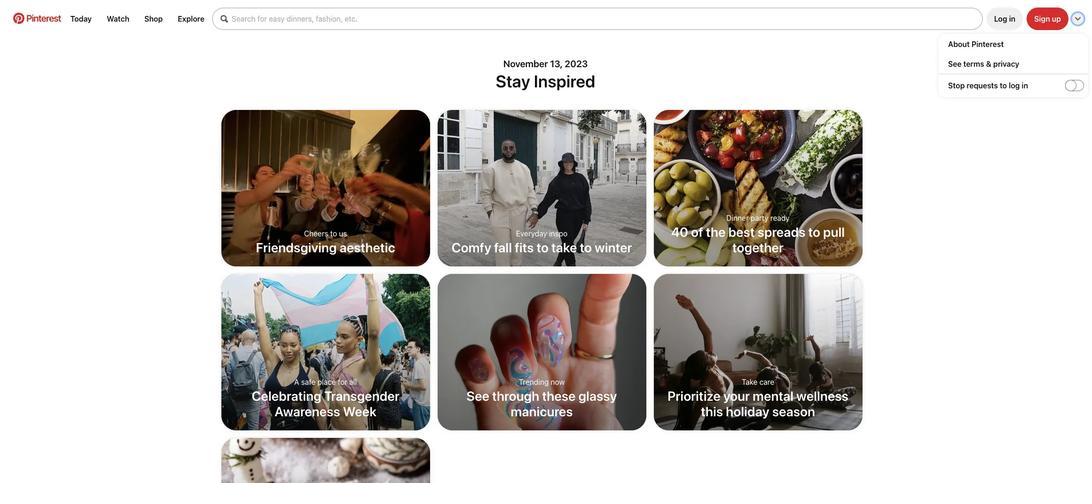 Task type: describe. For each thing, give the bounding box(es) containing it.
dinner
[[727, 214, 749, 222]]

week
[[343, 404, 377, 420]]

explore
[[178, 15, 205, 23]]

pinterest inside button
[[26, 13, 61, 24]]

shop
[[144, 15, 163, 23]]

ready
[[771, 214, 790, 222]]

log in
[[995, 15, 1016, 23]]

fall
[[494, 240, 512, 255]]

take care prioritize your mental wellness this holiday season
[[668, 378, 849, 420]]

privacy
[[994, 60, 1020, 68]]

up
[[1053, 15, 1062, 23]]

pull
[[824, 224, 845, 240]]

to left the log at the right
[[1000, 81, 1008, 90]]

take
[[742, 378, 758, 387]]

to right take
[[580, 240, 592, 255]]

trending now see through these glassy manicures
[[467, 378, 617, 420]]

friendsgiving
[[256, 240, 337, 255]]

to down the everyday in the top of the page
[[537, 240, 549, 255]]

log in button
[[987, 8, 1024, 30]]

about pinterest
[[949, 40, 1004, 48]]

spreads
[[758, 224, 806, 240]]

today
[[70, 15, 92, 23]]

everyday inspo comfy fall fits to take to winter
[[452, 230, 632, 255]]

together
[[733, 240, 784, 255]]

stay
[[496, 71, 531, 91]]

take
[[552, 240, 577, 255]]

prioritize
[[668, 389, 721, 404]]

these
[[542, 389, 576, 404]]

for
[[338, 378, 348, 387]]

see inside trending now see through these glassy manicures
[[467, 389, 490, 404]]

today link
[[67, 11, 96, 27]]

stop
[[949, 81, 965, 90]]

see terms & privacy link
[[949, 60, 1088, 68]]

in inside button
[[1010, 15, 1016, 23]]

log
[[995, 15, 1008, 23]]

13,
[[550, 58, 563, 69]]

1 vertical spatial pinterest
[[972, 40, 1004, 48]]

sign up
[[1035, 15, 1062, 23]]

&
[[987, 60, 992, 68]]

pinterest link
[[8, 12, 67, 24]]

terms
[[964, 60, 985, 68]]

aesthetic
[[340, 240, 395, 255]]

sign up button
[[1027, 8, 1069, 30]]

this
[[701, 404, 724, 420]]

Search text field
[[232, 15, 983, 23]]

mental
[[753, 389, 794, 404]]

holiday
[[726, 404, 770, 420]]

2023
[[565, 58, 588, 69]]

care
[[760, 378, 775, 387]]

watch link
[[103, 11, 133, 27]]

cheers to us friendsgiving aesthetic
[[256, 230, 395, 255]]



Task type: vqa. For each thing, say whether or not it's contained in the screenshot.
people
no



Task type: locate. For each thing, give the bounding box(es) containing it.
inspo
[[549, 230, 568, 238]]

glassy
[[579, 389, 617, 404]]

comfy
[[452, 240, 492, 255]]

pinterest right "pinterest" image
[[26, 13, 61, 24]]

0 horizontal spatial in
[[1010, 15, 1016, 23]]

0 vertical spatial in
[[1010, 15, 1016, 23]]

pinterest up &
[[972, 40, 1004, 48]]

in right the log at the right
[[1022, 81, 1029, 90]]

pinterest image
[[13, 12, 24, 24]]

winter
[[595, 240, 632, 255]]

now
[[551, 378, 565, 387]]

november 13, 2023 stay inspired
[[496, 58, 596, 91]]

inspired
[[534, 71, 596, 91]]

a
[[294, 378, 299, 387]]

shop link
[[141, 11, 167, 27]]

place
[[318, 378, 336, 387]]

through
[[492, 389, 540, 404]]

manicures
[[511, 404, 573, 420]]

explore link
[[174, 11, 208, 27]]

safe
[[301, 378, 316, 387]]

cheers
[[304, 230, 328, 238]]

party
[[751, 214, 769, 222]]

see left through in the left of the page
[[467, 389, 490, 404]]

40
[[672, 224, 689, 240]]

sign
[[1035, 15, 1051, 23]]

to inside cheers to us friendsgiving aesthetic
[[330, 230, 337, 238]]

about
[[949, 40, 970, 48]]

1 horizontal spatial in
[[1022, 81, 1029, 90]]

to
[[1000, 81, 1008, 90], [809, 224, 821, 240], [330, 230, 337, 238], [537, 240, 549, 255], [580, 240, 592, 255]]

pinterest button
[[8, 12, 67, 25]]

a safe place for all celebrating transgender awareness week
[[252, 378, 400, 420]]

1 horizontal spatial see
[[949, 60, 962, 68]]

in
[[1010, 15, 1016, 23], [1022, 81, 1029, 90]]

best
[[729, 224, 755, 240]]

stop requests to log in
[[949, 81, 1029, 90]]

in right log
[[1010, 15, 1016, 23]]

celebrating
[[252, 389, 322, 404]]

to inside dinner party ready 40 of the best spreads to pull together
[[809, 224, 821, 240]]

all
[[349, 378, 357, 387]]

your
[[724, 389, 750, 404]]

season
[[773, 404, 816, 420]]

us
[[339, 230, 347, 238]]

see
[[949, 60, 962, 68], [467, 389, 490, 404]]

1 vertical spatial see
[[467, 389, 490, 404]]

search image
[[221, 15, 228, 23]]

see terms & privacy
[[949, 60, 1020, 68]]

1 horizontal spatial pinterest
[[972, 40, 1004, 48]]

watch
[[107, 15, 129, 23]]

transgender
[[324, 389, 400, 404]]

see left terms
[[949, 60, 962, 68]]

wellness
[[797, 389, 849, 404]]

to left pull
[[809, 224, 821, 240]]

0 vertical spatial pinterest
[[26, 13, 61, 24]]

0 vertical spatial see
[[949, 60, 962, 68]]

the
[[706, 224, 726, 240]]

log
[[1010, 81, 1021, 90]]

of
[[692, 224, 704, 240]]

dinner party ready 40 of the best spreads to pull together
[[672, 214, 845, 255]]

awareness
[[275, 404, 340, 420]]

to left us
[[330, 230, 337, 238]]

fits
[[515, 240, 534, 255]]

1 vertical spatial in
[[1022, 81, 1029, 90]]

0 horizontal spatial see
[[467, 389, 490, 404]]

everyday
[[516, 230, 547, 238]]

trending
[[519, 378, 549, 387]]

pinterest
[[26, 13, 61, 24], [972, 40, 1004, 48]]

0 horizontal spatial pinterest
[[26, 13, 61, 24]]

requests
[[967, 81, 999, 90]]

november
[[504, 58, 548, 69]]

about pinterest link
[[949, 40, 1088, 48]]



